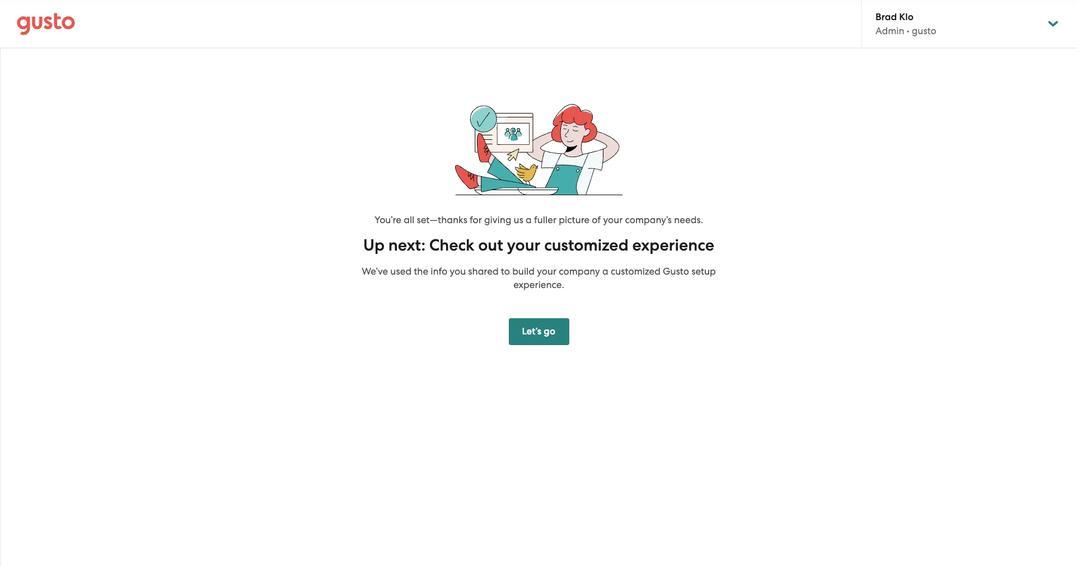 Task type: describe. For each thing, give the bounding box(es) containing it.
us
[[514, 214, 524, 226]]

to
[[501, 266, 510, 277]]

•
[[907, 25, 910, 36]]

brad
[[876, 11, 897, 23]]

check
[[429, 236, 475, 255]]

klo
[[900, 11, 914, 23]]

0 vertical spatial your
[[603, 214, 623, 226]]

giving
[[484, 214, 512, 226]]

up
[[364, 236, 385, 255]]

company's
[[625, 214, 672, 226]]

gusto
[[912, 25, 937, 36]]

needs.
[[674, 214, 703, 226]]

your inside the we've used the info you shared to build your company a customized gusto setup experience.
[[537, 266, 557, 277]]

you're
[[375, 214, 402, 226]]

let's go button
[[509, 319, 569, 345]]

go
[[544, 326, 556, 338]]

0 vertical spatial customized
[[544, 236, 629, 255]]

all
[[404, 214, 415, 226]]

the
[[414, 266, 428, 277]]

experience
[[633, 236, 715, 255]]

let's go
[[522, 326, 556, 338]]

build
[[513, 266, 535, 277]]

home image
[[17, 13, 75, 35]]

set—thanks
[[417, 214, 468, 226]]

a inside the we've used the info you shared to build your company a customized gusto setup experience.
[[603, 266, 609, 277]]



Task type: locate. For each thing, give the bounding box(es) containing it.
a right the company
[[603, 266, 609, 277]]

used
[[391, 266, 412, 277]]

for
[[470, 214, 482, 226]]

a right us
[[526, 214, 532, 226]]

1 vertical spatial your
[[507, 236, 541, 255]]

admin
[[876, 25, 905, 36]]

customized inside the we've used the info you shared to build your company a customized gusto setup experience.
[[611, 266, 661, 277]]

up next: check out your customized experience
[[364, 236, 715, 255]]

picture
[[559, 214, 590, 226]]

1 vertical spatial a
[[603, 266, 609, 277]]

customized left gusto
[[611, 266, 661, 277]]

0 vertical spatial a
[[526, 214, 532, 226]]

of
[[592, 214, 601, 226]]

next:
[[389, 236, 426, 255]]

shared
[[468, 266, 499, 277]]

your
[[603, 214, 623, 226], [507, 236, 541, 255], [537, 266, 557, 277]]

1 vertical spatial customized
[[611, 266, 661, 277]]

experience.
[[514, 279, 564, 291]]

setup
[[692, 266, 716, 277]]

1 horizontal spatial a
[[603, 266, 609, 277]]

your down us
[[507, 236, 541, 255]]

gusto
[[663, 266, 689, 277]]

0 horizontal spatial a
[[526, 214, 532, 226]]

2 vertical spatial your
[[537, 266, 557, 277]]

customized
[[544, 236, 629, 255], [611, 266, 661, 277]]

let's
[[522, 326, 542, 338]]

company
[[559, 266, 600, 277]]

you
[[450, 266, 466, 277]]

your right of
[[603, 214, 623, 226]]

fuller
[[534, 214, 557, 226]]

customized up the company
[[544, 236, 629, 255]]

your up experience.
[[537, 266, 557, 277]]

a
[[526, 214, 532, 226], [603, 266, 609, 277]]

we've used the info you shared to build your company a customized gusto setup experience.
[[362, 266, 716, 291]]

you're all set—thanks for giving us a fuller picture of your company's needs.
[[375, 214, 703, 226]]

info
[[431, 266, 448, 277]]

brad klo admin • gusto
[[876, 11, 937, 36]]

we've
[[362, 266, 388, 277]]

out
[[478, 236, 503, 255]]



Task type: vqa. For each thing, say whether or not it's contained in the screenshot.
. within 3 . You Both Get Gift Cards! $300 For You, $100 For Them
no



